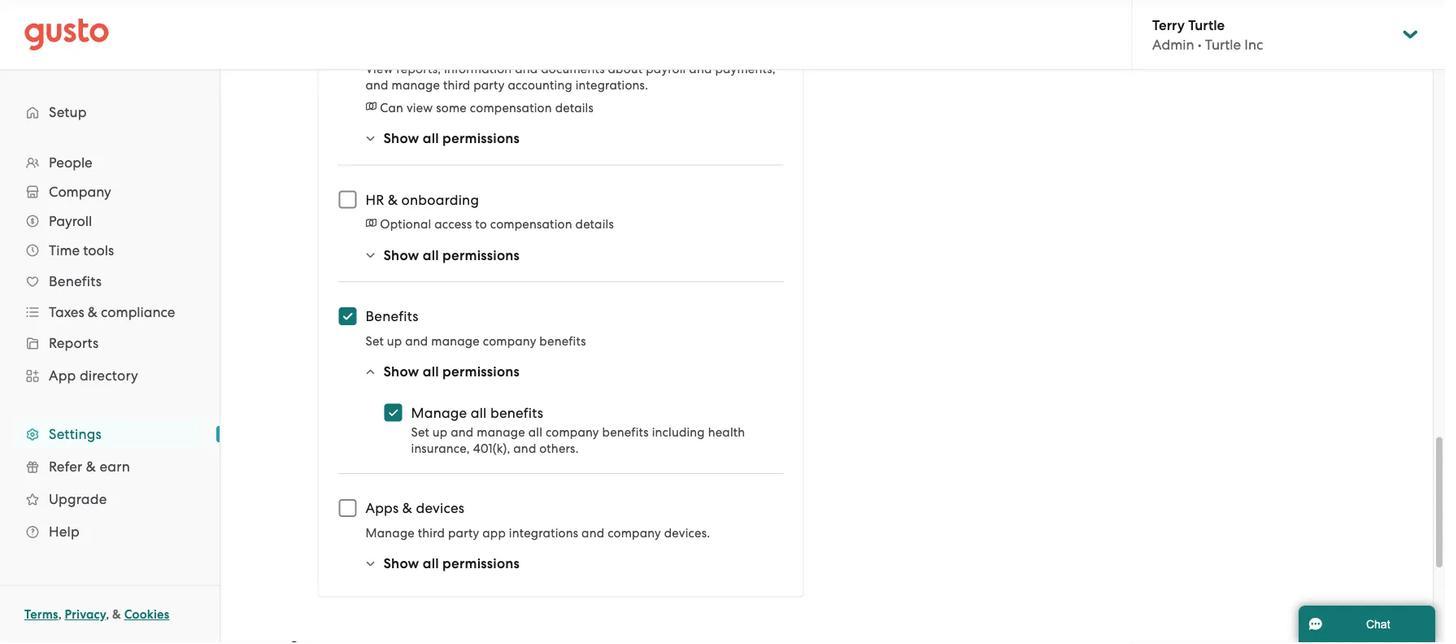Task type: describe. For each thing, give the bounding box(es) containing it.
set up and manage company benefits
[[366, 334, 586, 348]]

privacy
[[65, 608, 106, 622]]

app directory link
[[16, 361, 203, 390]]

terry turtle admin • turtle inc
[[1153, 16, 1263, 53]]

1 horizontal spatial benefits
[[366, 308, 419, 325]]

reports link
[[16, 329, 203, 358]]

upgrade link
[[16, 485, 203, 514]]

admin
[[1153, 36, 1194, 53]]

party inside the view reports, information and documents about payroll and payments, and manage third party accounting integrations.
[[474, 78, 505, 92]]

2 vertical spatial company
[[608, 526, 661, 540]]

2 permissions from the top
[[443, 247, 520, 264]]

chat
[[1366, 618, 1391, 631]]

& for refer
[[86, 459, 96, 475]]

compliance
[[101, 304, 175, 320]]

others.
[[540, 442, 579, 456]]

2 , from the left
[[106, 608, 109, 622]]

health
[[708, 425, 745, 440]]

home image
[[24, 18, 109, 51]]

1 vertical spatial third
[[418, 526, 445, 540]]

3 permissions from the top
[[443, 364, 520, 380]]

and right integrations
[[582, 526, 605, 540]]

and down view
[[366, 78, 389, 92]]

set up and manage all company benefits including health insurance, 401(k), and others.
[[411, 425, 745, 456]]

apps
[[366, 500, 399, 517]]

view
[[407, 100, 433, 115]]

and right "401(k),"
[[513, 442, 536, 456]]

information
[[444, 61, 512, 76]]

upgrade
[[49, 491, 107, 508]]

benefits inside gusto navigation element
[[49, 273, 102, 290]]

terms , privacy , & cookies
[[24, 608, 169, 622]]

cookies button
[[124, 605, 169, 625]]

chat button
[[1299, 606, 1436, 643]]

access
[[435, 217, 472, 231]]

4 show from the top
[[384, 556, 419, 572]]

company
[[49, 184, 111, 200]]

payroll
[[646, 61, 686, 76]]

privacy link
[[65, 608, 106, 622]]

gusto navigation element
[[0, 70, 220, 574]]

tools
[[83, 242, 114, 259]]

directory
[[80, 368, 138, 384]]

payroll button
[[16, 207, 203, 236]]

earn
[[100, 459, 130, 475]]

to
[[475, 217, 487, 231]]

0 horizontal spatial company
[[483, 334, 536, 348]]

integrations.
[[576, 78, 648, 92]]

manage third party app integrations and company devices.
[[366, 526, 710, 540]]

up for set up and manage company benefits
[[387, 334, 402, 348]]

help
[[49, 524, 80, 540]]

1 vertical spatial party
[[448, 526, 479, 540]]

view
[[366, 61, 393, 76]]

manage for manage third party app integrations and company devices.
[[366, 526, 415, 540]]

insurance,
[[411, 442, 470, 456]]

taxes & compliance
[[49, 304, 175, 320]]

all down set up and manage company benefits
[[423, 364, 439, 380]]

reports
[[49, 335, 99, 351]]

setup
[[49, 104, 87, 120]]

list containing people
[[0, 148, 220, 548]]

manage for manage all benefits
[[411, 405, 467, 421]]

& left cookies button
[[112, 608, 121, 622]]

people
[[49, 155, 93, 171]]

401(k),
[[473, 442, 510, 456]]

0 vertical spatial benefits
[[540, 334, 586, 348]]

company inside set up and manage all company benefits including health insurance, 401(k), and others.
[[546, 425, 599, 440]]

2 show all permissions from the top
[[384, 247, 520, 264]]

refer & earn
[[49, 459, 130, 475]]

reports,
[[397, 61, 441, 76]]

and right benefits checkbox
[[405, 334, 428, 348]]

refer
[[49, 459, 82, 475]]

all up "401(k),"
[[471, 405, 487, 421]]

3 show all permissions from the top
[[384, 364, 520, 380]]

all inside set up and manage all company benefits including health insurance, 401(k), and others.
[[528, 425, 543, 440]]

taxes & compliance button
[[16, 298, 203, 327]]

up for set up and manage all company benefits including health insurance, 401(k), and others.
[[433, 425, 448, 440]]

can view some compensation details
[[380, 100, 594, 115]]

optional
[[380, 217, 431, 231]]



Task type: locate. For each thing, give the bounding box(es) containing it.
benefits link
[[16, 267, 203, 296]]

set
[[366, 334, 384, 348], [411, 425, 429, 440]]

4 permissions from the top
[[443, 556, 520, 572]]

party down information
[[474, 78, 505, 92]]

& inside dropdown button
[[88, 304, 98, 320]]

company
[[483, 334, 536, 348], [546, 425, 599, 440], [608, 526, 661, 540]]

set for set up and manage company benefits
[[366, 334, 384, 348]]

all down devices
[[423, 556, 439, 572]]

devices
[[416, 500, 465, 517]]

1 vertical spatial company
[[546, 425, 599, 440]]

0 vertical spatial benefits
[[49, 273, 102, 290]]

show all permissions down app
[[384, 556, 520, 572]]

0 horizontal spatial ,
[[58, 608, 62, 622]]

taxes
[[49, 304, 84, 320]]

details
[[555, 100, 594, 115], [576, 217, 614, 231]]

app directory
[[49, 368, 138, 384]]

payments,
[[715, 61, 776, 76]]

1 show from the top
[[384, 130, 419, 147]]

& for apps
[[402, 500, 412, 517]]

terms link
[[24, 608, 58, 622]]

benefits
[[540, 334, 586, 348], [490, 405, 543, 421], [602, 425, 649, 440]]

show down optional
[[384, 247, 419, 264]]

show all permissions down "some"
[[384, 130, 520, 147]]

& right hr
[[388, 192, 398, 208]]

HR & onboarding checkbox
[[330, 182, 366, 218]]

permissions down app
[[443, 556, 520, 572]]

party left app
[[448, 526, 479, 540]]

optional access to compensation details
[[380, 217, 614, 231]]

0 vertical spatial party
[[474, 78, 505, 92]]

inc
[[1245, 36, 1263, 53]]

0 horizontal spatial set
[[366, 334, 384, 348]]

manage up "401(k),"
[[477, 425, 525, 440]]

setup link
[[16, 98, 203, 127]]

0 horizontal spatial benefits
[[49, 273, 102, 290]]

up right benefits checkbox
[[387, 334, 402, 348]]

set for set up and manage all company benefits including health insurance, 401(k), and others.
[[411, 425, 429, 440]]

compensation
[[470, 100, 552, 115], [490, 217, 572, 231]]

0 vertical spatial compensation
[[470, 100, 552, 115]]

refer & earn link
[[16, 452, 203, 482]]

•
[[1198, 36, 1202, 53]]

third down devices
[[418, 526, 445, 540]]

3 show from the top
[[384, 364, 419, 380]]

2 vertical spatial manage
[[477, 425, 525, 440]]

4 show all permissions from the top
[[384, 556, 520, 572]]

turtle
[[1188, 16, 1225, 33], [1205, 36, 1241, 53]]

show down apps & devices
[[384, 556, 419, 572]]

turtle up '•'
[[1188, 16, 1225, 33]]

compensation right to
[[490, 217, 572, 231]]

1 vertical spatial benefits
[[490, 405, 543, 421]]

can
[[380, 100, 404, 115]]

&
[[388, 192, 398, 208], [88, 304, 98, 320], [86, 459, 96, 475], [402, 500, 412, 517], [112, 608, 121, 622]]

0 vertical spatial manage
[[392, 78, 440, 92]]

1 horizontal spatial company
[[546, 425, 599, 440]]

manage
[[392, 78, 440, 92], [431, 334, 480, 348], [477, 425, 525, 440]]

manage up manage all benefits
[[431, 334, 480, 348]]

manage up insurance,
[[411, 405, 467, 421]]

1 vertical spatial up
[[433, 425, 448, 440]]

company up manage all benefits
[[483, 334, 536, 348]]

details for can view some compensation details
[[555, 100, 594, 115]]

all up others.
[[528, 425, 543, 440]]

0 vertical spatial up
[[387, 334, 402, 348]]

show all permissions
[[384, 130, 520, 147], [384, 247, 520, 264], [384, 364, 520, 380], [384, 556, 520, 572]]

manage down reports,
[[392, 78, 440, 92]]

cookies
[[124, 608, 169, 622]]

manage inside set up and manage all company benefits including health insurance, 401(k), and others.
[[477, 425, 525, 440]]

terms
[[24, 608, 58, 622]]

1 vertical spatial details
[[576, 217, 614, 231]]

0 vertical spatial set
[[366, 334, 384, 348]]

up inside set up and manage all company benefits including health insurance, 401(k), and others.
[[433, 425, 448, 440]]

help link
[[16, 517, 203, 547]]

app
[[49, 368, 76, 384]]

company left "devices." on the bottom left of page
[[608, 526, 661, 540]]

up
[[387, 334, 402, 348], [433, 425, 448, 440]]

& right taxes at top left
[[88, 304, 98, 320]]

1 vertical spatial turtle
[[1205, 36, 1241, 53]]

1 horizontal spatial ,
[[106, 608, 109, 622]]

company button
[[16, 177, 203, 207]]

1 vertical spatial benefits
[[366, 308, 419, 325]]

payroll
[[49, 213, 92, 229]]

permissions down can view some compensation details
[[443, 130, 520, 147]]

0 vertical spatial details
[[555, 100, 594, 115]]

benefits
[[49, 273, 102, 290], [366, 308, 419, 325]]

1 horizontal spatial set
[[411, 425, 429, 440]]

manage
[[411, 405, 467, 421], [366, 526, 415, 540]]

all down view at the left of page
[[423, 130, 439, 147]]

third inside the view reports, information and documents about payroll and payments, and manage third party accounting integrations.
[[443, 78, 470, 92]]

& left earn
[[86, 459, 96, 475]]

permissions
[[443, 130, 520, 147], [443, 247, 520, 264], [443, 364, 520, 380], [443, 556, 520, 572]]

accounting
[[508, 78, 572, 92]]

0 vertical spatial manage
[[411, 405, 467, 421]]

manage down apps
[[366, 526, 415, 540]]

0 vertical spatial turtle
[[1188, 16, 1225, 33]]

compensation for to
[[490, 217, 572, 231]]

permissions down to
[[443, 247, 520, 264]]

company up others.
[[546, 425, 599, 440]]

, left privacy link
[[58, 608, 62, 622]]

None checkbox
[[375, 395, 411, 431]]

1 vertical spatial compensation
[[490, 217, 572, 231]]

1 vertical spatial manage
[[431, 334, 480, 348]]

1 permissions from the top
[[443, 130, 520, 147]]

, left cookies button
[[106, 608, 109, 622]]

settings link
[[16, 420, 203, 449]]

and down manage all benefits
[[451, 425, 474, 440]]

manage for set up and manage all company benefits including health insurance, 401(k), and others.
[[477, 425, 525, 440]]

benefits inside set up and manage all company benefits including health insurance, 401(k), and others.
[[602, 425, 649, 440]]

1 , from the left
[[58, 608, 62, 622]]

and up accounting
[[515, 61, 538, 76]]

0 horizontal spatial up
[[387, 334, 402, 348]]

time tools
[[49, 242, 114, 259]]

1 vertical spatial set
[[411, 425, 429, 440]]

& for taxes
[[88, 304, 98, 320]]

list
[[0, 148, 220, 548]]

hr
[[366, 192, 384, 208]]

show all permissions down access
[[384, 247, 520, 264]]

show down set up and manage company benefits
[[384, 364, 419, 380]]

show all permissions down set up and manage company benefits
[[384, 364, 520, 380]]

all
[[423, 130, 439, 147], [423, 247, 439, 264], [423, 364, 439, 380], [471, 405, 487, 421], [528, 425, 543, 440], [423, 556, 439, 572]]

2 vertical spatial benefits
[[602, 425, 649, 440]]

compensation down accounting
[[470, 100, 552, 115]]

manage all benefits
[[411, 405, 543, 421]]

permissions down set up and manage company benefits
[[443, 364, 520, 380]]

some
[[436, 100, 467, 115]]

1 horizontal spatial up
[[433, 425, 448, 440]]

Benefits checkbox
[[330, 299, 366, 334]]

all down access
[[423, 247, 439, 264]]

0 vertical spatial company
[[483, 334, 536, 348]]

devices.
[[664, 526, 710, 540]]

documents
[[541, 61, 605, 76]]

2 horizontal spatial company
[[608, 526, 661, 540]]

set inside set up and manage all company benefits including health insurance, 401(k), and others.
[[411, 425, 429, 440]]

settings
[[49, 426, 102, 442]]

party
[[474, 78, 505, 92], [448, 526, 479, 540]]

compensation for some
[[470, 100, 552, 115]]

hr & onboarding
[[366, 192, 479, 208]]

turtle right '•'
[[1205, 36, 1241, 53]]

view reports, information and documents about payroll and payments, and manage third party accounting integrations.
[[366, 61, 776, 92]]

2 show from the top
[[384, 247, 419, 264]]

about
[[608, 61, 643, 76]]

0 vertical spatial third
[[443, 78, 470, 92]]

& right apps
[[402, 500, 412, 517]]

Apps & devices checkbox
[[330, 490, 366, 526]]

time tools button
[[16, 236, 203, 265]]

including
[[652, 425, 705, 440]]

1 vertical spatial manage
[[366, 526, 415, 540]]

& for hr
[[388, 192, 398, 208]]

manage for set up and manage company benefits
[[431, 334, 480, 348]]

third
[[443, 78, 470, 92], [418, 526, 445, 540]]

integrations
[[509, 526, 579, 540]]

app
[[483, 526, 506, 540]]

and right payroll in the left of the page
[[689, 61, 712, 76]]

show down can
[[384, 130, 419, 147]]

onboarding
[[401, 192, 479, 208]]

show
[[384, 130, 419, 147], [384, 247, 419, 264], [384, 364, 419, 380], [384, 556, 419, 572]]

1 show all permissions from the top
[[384, 130, 520, 147]]

details for optional access to compensation details
[[576, 217, 614, 231]]

people button
[[16, 148, 203, 177]]

,
[[58, 608, 62, 622], [106, 608, 109, 622]]

manage inside the view reports, information and documents about payroll and payments, and manage third party accounting integrations.
[[392, 78, 440, 92]]

time
[[49, 242, 80, 259]]

third up "some"
[[443, 78, 470, 92]]

up up insurance,
[[433, 425, 448, 440]]

apps & devices
[[366, 500, 465, 517]]

terry
[[1153, 16, 1185, 33]]



Task type: vqa. For each thing, say whether or not it's contained in the screenshot.
leftmost Benefits
yes



